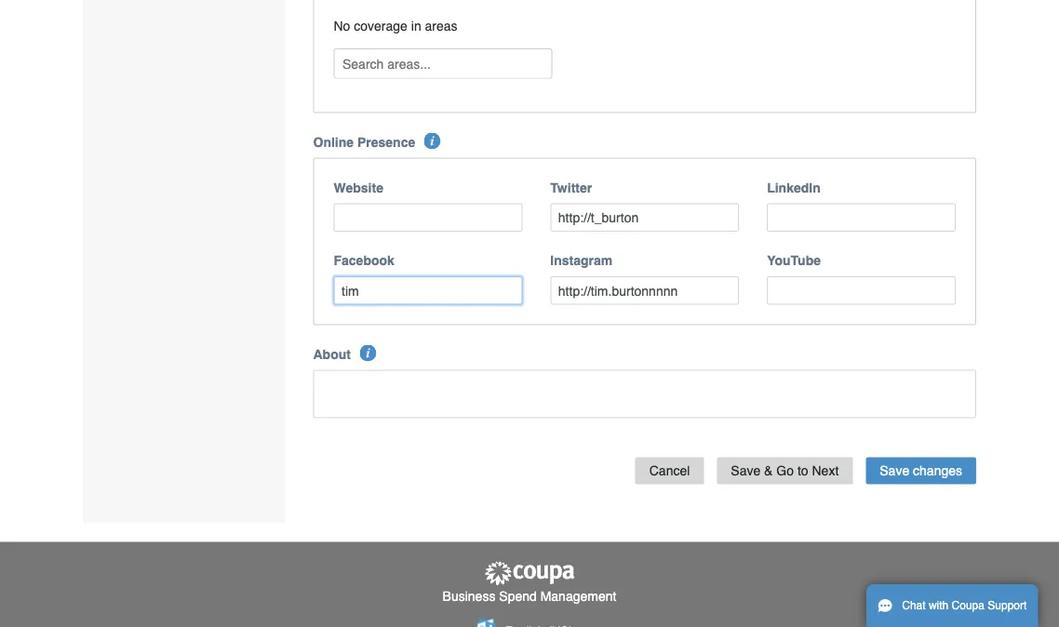 Task type: describe. For each thing, give the bounding box(es) containing it.
chat with coupa support button
[[867, 584, 1038, 627]]

linkedin
[[767, 180, 821, 195]]

go
[[777, 463, 794, 478]]

coupa
[[952, 599, 985, 612]]

online
[[313, 135, 354, 150]]

Instagram text field
[[550, 277, 739, 305]]

additional information image for online presence
[[424, 133, 441, 150]]

cancel link
[[635, 458, 704, 484]]

spend
[[499, 589, 537, 604]]

save changes
[[880, 463, 962, 478]]

Facebook text field
[[334, 277, 522, 305]]

changes
[[913, 463, 962, 478]]

presence
[[357, 135, 415, 150]]

Search areas... text field
[[336, 49, 551, 78]]

next
[[812, 463, 839, 478]]

cancel
[[649, 463, 690, 478]]

additional information image for about
[[359, 345, 376, 362]]

areas
[[425, 19, 458, 34]]

save changes button
[[866, 458, 976, 484]]

website
[[334, 180, 383, 195]]

instagram
[[550, 253, 613, 268]]

YouTube text field
[[767, 277, 956, 305]]



Task type: locate. For each thing, give the bounding box(es) containing it.
save & go to next
[[731, 463, 839, 478]]

additional information image right presence
[[424, 133, 441, 150]]

save inside "button"
[[731, 463, 761, 478]]

youtube
[[767, 253, 821, 268]]

twitter
[[550, 180, 592, 195]]

chat
[[902, 599, 926, 612]]

1 horizontal spatial additional information image
[[424, 133, 441, 150]]

online presence
[[313, 135, 415, 150]]

save
[[731, 463, 761, 478], [880, 463, 909, 478]]

business
[[443, 589, 496, 604]]

additional information image
[[424, 133, 441, 150], [359, 345, 376, 362]]

Twitter text field
[[550, 204, 739, 232]]

no coverage in areas
[[334, 19, 458, 34]]

2 save from the left
[[880, 463, 909, 478]]

&
[[764, 463, 773, 478]]

about
[[313, 347, 351, 362]]

with
[[929, 599, 949, 612]]

0 horizontal spatial save
[[731, 463, 761, 478]]

save & go to next button
[[717, 458, 853, 484]]

save for save & go to next
[[731, 463, 761, 478]]

in
[[411, 19, 421, 34]]

save for save changes
[[880, 463, 909, 478]]

coverage
[[354, 19, 408, 34]]

coupa supplier portal image
[[483, 561, 576, 587]]

business spend management
[[443, 589, 617, 604]]

save left changes
[[880, 463, 909, 478]]

support
[[988, 599, 1027, 612]]

About text field
[[313, 370, 976, 419]]

save left &
[[731, 463, 761, 478]]

management
[[540, 589, 617, 604]]

1 horizontal spatial save
[[880, 463, 909, 478]]

chat with coupa support
[[902, 599, 1027, 612]]

save inside button
[[880, 463, 909, 478]]

1 save from the left
[[731, 463, 761, 478]]

Website text field
[[334, 204, 522, 232]]

1 vertical spatial additional information image
[[359, 345, 376, 362]]

to
[[798, 463, 808, 478]]

0 horizontal spatial additional information image
[[359, 345, 376, 362]]

0 vertical spatial additional information image
[[424, 133, 441, 150]]

no
[[334, 19, 350, 34]]

additional information image right about
[[359, 345, 376, 362]]

LinkedIn text field
[[767, 204, 956, 232]]

facebook
[[334, 253, 394, 268]]



Task type: vqa. For each thing, say whether or not it's contained in the screenshot.
Additional Information image
yes



